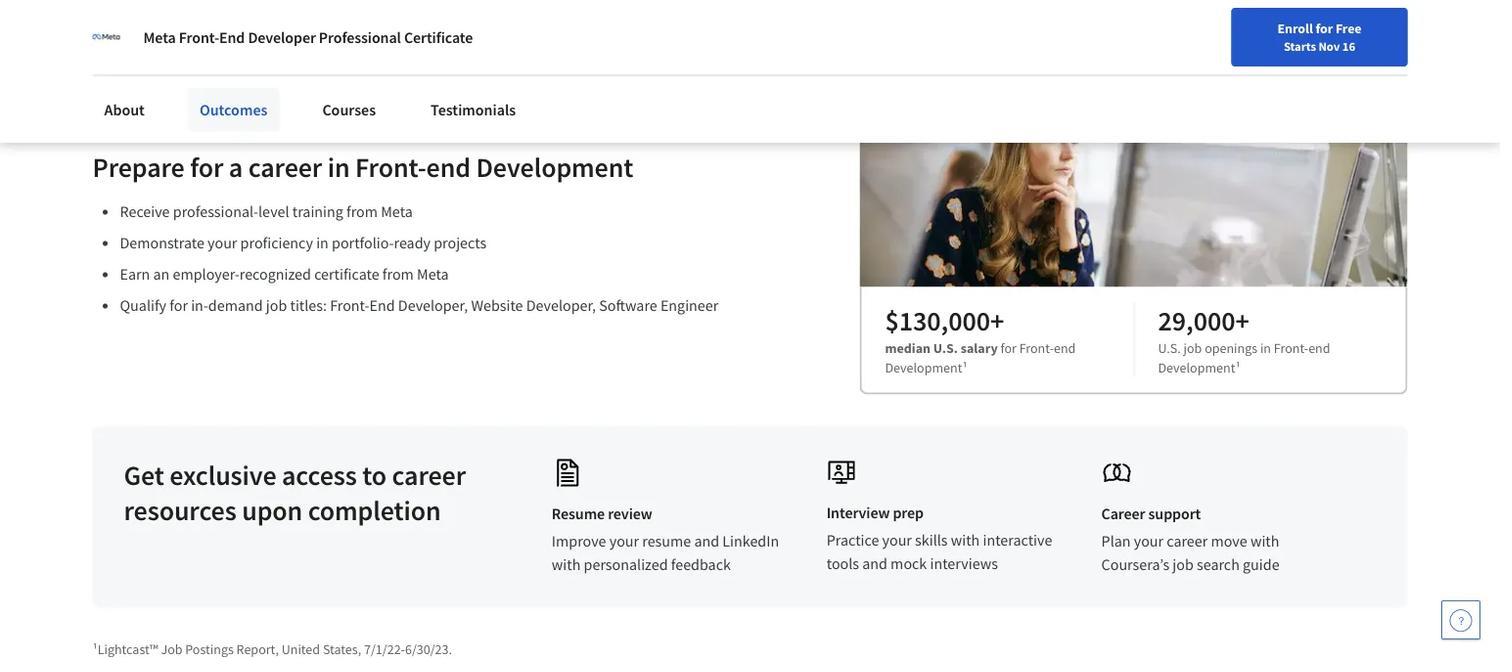 Task type: locate. For each thing, give the bounding box(es) containing it.
career
[[1102, 505, 1146, 524]]

1 vertical spatial job
[[1184, 339, 1202, 357]]

+ up openings
[[1236, 303, 1250, 338]]

2 vertical spatial in
[[1261, 339, 1272, 357]]

developer, left website on the top left of the page
[[398, 296, 468, 316]]

your up personalized
[[610, 532, 639, 552]]

0 horizontal spatial development
[[476, 150, 634, 184]]

meta right meta icon
[[143, 27, 176, 47]]

end right salary
[[1054, 339, 1076, 357]]

for left in-
[[170, 296, 188, 316]]

end right openings
[[1309, 339, 1331, 357]]

resume
[[642, 532, 691, 552]]

1 horizontal spatial with
[[951, 531, 980, 551]]

+ for 29,000
[[1236, 303, 1250, 338]]

2 horizontal spatial development
[[1159, 359, 1236, 376]]

developer, right website on the top left of the page
[[526, 296, 596, 316]]

linkedin
[[723, 532, 779, 552]]

2 horizontal spatial with
[[1251, 532, 1280, 552]]

for up nov
[[1316, 20, 1333, 37]]

with up interviews
[[951, 531, 980, 551]]

¹ down openings
[[1236, 359, 1241, 376]]

front- right openings
[[1274, 339, 1309, 357]]

nov
[[1319, 38, 1340, 54]]

1 horizontal spatial development
[[885, 359, 963, 376]]

professional-
[[173, 202, 258, 222]]

+ inside 29,000 + u.s. job openings in front-end development
[[1236, 303, 1250, 338]]

29,000
[[1159, 303, 1236, 338]]

¹lightcast™ job postings report, united states, 7/1/22-6/30/23.
[[93, 641, 474, 660]]

¹ for 29,000
[[1236, 359, 1241, 376]]

2 horizontal spatial end
[[1309, 339, 1331, 357]]

about link
[[93, 88, 157, 131]]

career down support
[[1167, 532, 1208, 552]]

coursera image
[[23, 16, 148, 47]]

0 vertical spatial and
[[694, 532, 720, 552]]

0 horizontal spatial and
[[694, 532, 720, 552]]

2 vertical spatial career
[[1167, 532, 1208, 552]]

menu item
[[1090, 20, 1216, 83]]

show notifications image
[[1236, 24, 1260, 48]]

developer,
[[398, 296, 468, 316], [526, 296, 596, 316]]

0 horizontal spatial with
[[552, 555, 581, 575]]

for
[[1316, 20, 1333, 37], [190, 150, 224, 184], [170, 296, 188, 316], [1001, 339, 1017, 357]]

2 vertical spatial job
[[1173, 555, 1194, 575]]

1 u.s. from the left
[[934, 339, 958, 357]]

titles:
[[290, 296, 327, 316]]

interview
[[827, 504, 890, 523]]

1 vertical spatial and
[[863, 554, 888, 574]]

with down the improve
[[552, 555, 581, 575]]

1 horizontal spatial and
[[863, 554, 888, 574]]

your inside interview prep practice your skills with interactive tools and mock interviews
[[883, 531, 912, 551]]

0 horizontal spatial meta
[[143, 27, 176, 47]]

receive
[[120, 202, 170, 222]]

meta up qualify for in-demand job titles: front-end developer, website developer, software engineer
[[417, 265, 449, 284]]

free
[[1336, 20, 1362, 37]]

end left the developer
[[219, 27, 245, 47]]

in up training
[[328, 150, 350, 184]]

your down 'professional-' on the left top of the page
[[208, 233, 237, 253]]

career up level
[[248, 150, 322, 184]]

career
[[248, 150, 322, 184], [392, 458, 466, 492], [1167, 532, 1208, 552]]

qualify for in-demand job titles: front-end developer, website developer, software engineer
[[120, 296, 719, 316]]

u.s.
[[934, 339, 958, 357], [1159, 339, 1181, 357]]

for right salary
[[1001, 339, 1017, 357]]

0 vertical spatial end
[[219, 27, 245, 47]]

and inside resume review improve your resume and linkedin with personalized feedback
[[694, 532, 720, 552]]

end
[[219, 27, 245, 47], [370, 296, 395, 316]]

¹ for $130,000
[[963, 359, 968, 376]]

about
[[104, 100, 145, 119]]

career inside get exclusive access to career resources upon completion
[[392, 458, 466, 492]]

1 horizontal spatial meta
[[381, 202, 413, 222]]

0 horizontal spatial end
[[219, 27, 245, 47]]

1 vertical spatial in
[[316, 233, 329, 253]]

1 vertical spatial career
[[392, 458, 466, 492]]

front-
[[179, 27, 219, 47], [355, 150, 426, 184], [330, 296, 370, 316], [1020, 339, 1054, 357], [1274, 339, 1309, 357]]

in down training
[[316, 233, 329, 253]]

outcomes
[[200, 100, 268, 119]]

+
[[991, 303, 1005, 338], [1236, 303, 1250, 338]]

for left a
[[190, 150, 224, 184]]

software
[[599, 296, 658, 316]]

your up coursera's
[[1134, 532, 1164, 552]]

0 horizontal spatial developer,
[[398, 296, 468, 316]]

for for qualify
[[170, 296, 188, 316]]

29,000 + u.s. job openings in front-end development
[[1159, 303, 1331, 376]]

job inside 29,000 + u.s. job openings in front-end development
[[1184, 339, 1202, 357]]

in right openings
[[1261, 339, 1272, 357]]

¹
[[963, 359, 968, 376], [1236, 359, 1241, 376]]

with up "guide"
[[1251, 532, 1280, 552]]

$130,000 + median u.s. salary
[[885, 303, 1005, 357]]

certificate
[[404, 27, 473, 47]]

1 horizontal spatial end
[[1054, 339, 1076, 357]]

your up the mock
[[883, 531, 912, 551]]

1 vertical spatial end
[[370, 296, 395, 316]]

from down "ready"
[[383, 265, 414, 284]]

1 + from the left
[[991, 303, 1005, 338]]

front- right salary
[[1020, 339, 1054, 357]]

+ inside $130,000 + median u.s. salary
[[991, 303, 1005, 338]]

resume review improve your resume and linkedin with personalized feedback
[[552, 505, 779, 575]]

0 horizontal spatial from
[[347, 202, 378, 222]]

None search field
[[279, 12, 710, 51]]

end down certificate
[[370, 296, 395, 316]]

6/30/23.
[[405, 641, 452, 658]]

end inside for front-end development
[[1054, 339, 1076, 357]]

0 vertical spatial career
[[248, 150, 322, 184]]

and up feedback
[[694, 532, 720, 552]]

your for resume review improve your resume and linkedin with personalized feedback
[[610, 532, 639, 552]]

with
[[951, 531, 980, 551], [1251, 532, 1280, 552], [552, 555, 581, 575]]

from up portfolio- at the left
[[347, 202, 378, 222]]

in
[[328, 150, 350, 184], [316, 233, 329, 253], [1261, 339, 1272, 357]]

1 horizontal spatial +
[[1236, 303, 1250, 338]]

for inside enroll for free starts nov 16
[[1316, 20, 1333, 37]]

practice
[[827, 531, 879, 551]]

end
[[426, 150, 471, 184], [1054, 339, 1076, 357], [1309, 339, 1331, 357]]

your inside resume review improve your resume and linkedin with personalized feedback
[[610, 532, 639, 552]]

+ up salary
[[991, 303, 1005, 338]]

7/1/22-
[[364, 641, 405, 658]]

in-
[[191, 296, 208, 316]]

united
[[282, 641, 320, 658]]

from
[[347, 202, 378, 222], [383, 265, 414, 284]]

0 horizontal spatial +
[[991, 303, 1005, 338]]

1 horizontal spatial u.s.
[[1159, 339, 1181, 357]]

career right to
[[392, 458, 466, 492]]

and
[[694, 532, 720, 552], [863, 554, 888, 574]]

meta up "ready"
[[381, 202, 413, 222]]

career inside career support plan your career move with coursera's job search guide
[[1167, 532, 1208, 552]]

skills
[[915, 531, 948, 551]]

your inside career support plan your career move with coursera's job search guide
[[1134, 532, 1164, 552]]

job down recognized
[[266, 296, 287, 316]]

job down the 29,000 at the right of the page
[[1184, 339, 1202, 357]]

development
[[476, 150, 634, 184], [885, 359, 963, 376], [1159, 359, 1236, 376]]

exclusive
[[170, 458, 277, 492]]

job
[[266, 296, 287, 316], [1184, 339, 1202, 357], [1173, 555, 1194, 575]]

0 vertical spatial job
[[266, 296, 287, 316]]

earn
[[120, 265, 150, 284]]

earn an employer-recognized certificate from meta
[[120, 265, 449, 284]]

2 horizontal spatial career
[[1167, 532, 1208, 552]]

2 vertical spatial meta
[[417, 265, 449, 284]]

2 + from the left
[[1236, 303, 1250, 338]]

0 horizontal spatial ¹
[[963, 359, 968, 376]]

and right tools
[[863, 554, 888, 574]]

front- inside for front-end development
[[1020, 339, 1054, 357]]

¹ down salary
[[963, 359, 968, 376]]

end down testimonials
[[426, 150, 471, 184]]

u.s. inside $130,000 + median u.s. salary
[[934, 339, 958, 357]]

0 horizontal spatial u.s.
[[934, 339, 958, 357]]

your
[[208, 233, 237, 253], [883, 531, 912, 551], [610, 532, 639, 552], [1134, 532, 1164, 552]]

u.s. down $130,000
[[934, 339, 958, 357]]

1 horizontal spatial ¹
[[1236, 359, 1241, 376]]

meta front-end developer professional certificate
[[143, 27, 473, 47]]

your for career support plan your career move with coursera's job search guide
[[1134, 532, 1164, 552]]

get
[[124, 458, 164, 492]]

1 ¹ from the left
[[963, 359, 968, 376]]

u.s. down the 29,000 at the right of the page
[[1159, 339, 1181, 357]]

job left search on the right of page
[[1173, 555, 1194, 575]]

2 u.s. from the left
[[1159, 339, 1181, 357]]

0 vertical spatial from
[[347, 202, 378, 222]]

certificate
[[314, 265, 379, 284]]

developer
[[248, 27, 316, 47]]

and inside interview prep practice your skills with interactive tools and mock interviews
[[863, 554, 888, 574]]

1 horizontal spatial developer,
[[526, 296, 596, 316]]

1 horizontal spatial career
[[392, 458, 466, 492]]

resources
[[124, 493, 237, 528]]

portfolio-
[[332, 233, 394, 253]]

report,
[[236, 641, 279, 658]]

2 ¹ from the left
[[1236, 359, 1241, 376]]

engineer
[[661, 296, 719, 316]]

1 horizontal spatial from
[[383, 265, 414, 284]]

front- down certificate
[[330, 296, 370, 316]]



Task type: describe. For each thing, give the bounding box(es) containing it.
median
[[885, 339, 931, 357]]

development inside 29,000 + u.s. job openings in front-end development
[[1159, 359, 1236, 376]]

2 developer, from the left
[[526, 296, 596, 316]]

for for enroll
[[1316, 20, 1333, 37]]

review
[[608, 505, 653, 524]]

qualify
[[120, 296, 166, 316]]

development inside for front-end development
[[885, 359, 963, 376]]

completion
[[308, 493, 441, 528]]

salary
[[961, 339, 998, 357]]

guide
[[1243, 555, 1280, 575]]

ready
[[394, 233, 431, 253]]

level
[[258, 202, 289, 222]]

enroll for free starts nov 16
[[1278, 20, 1362, 54]]

1 vertical spatial meta
[[381, 202, 413, 222]]

testimonials link
[[419, 88, 528, 131]]

16
[[1343, 38, 1356, 54]]

postings
[[185, 641, 234, 658]]

0 vertical spatial meta
[[143, 27, 176, 47]]

job
[[161, 641, 183, 658]]

demonstrate
[[120, 233, 204, 253]]

front- inside 29,000 + u.s. job openings in front-end development
[[1274, 339, 1309, 357]]

receive professional-level training from meta
[[120, 202, 413, 222]]

an
[[153, 265, 170, 284]]

states,
[[323, 641, 361, 658]]

career for plan
[[1167, 532, 1208, 552]]

starts
[[1284, 38, 1317, 54]]

improve
[[552, 532, 606, 552]]

outcomes link
[[188, 88, 279, 131]]

personalized
[[584, 555, 668, 575]]

enroll
[[1278, 20, 1313, 37]]

with inside interview prep practice your skills with interactive tools and mock interviews
[[951, 531, 980, 551]]

$130,000
[[885, 303, 991, 338]]

demand
[[208, 296, 263, 316]]

coursera's
[[1102, 555, 1170, 575]]

plan
[[1102, 532, 1131, 552]]

resume
[[552, 505, 605, 524]]

0 vertical spatial in
[[328, 150, 350, 184]]

2 horizontal spatial meta
[[417, 265, 449, 284]]

0 horizontal spatial career
[[248, 150, 322, 184]]

u.s. inside 29,000 + u.s. job openings in front-end development
[[1159, 339, 1181, 357]]

move
[[1211, 532, 1248, 552]]

openings
[[1205, 339, 1258, 357]]

front- up outcomes
[[179, 27, 219, 47]]

website
[[471, 296, 523, 316]]

courses link
[[311, 88, 388, 131]]

interactive
[[983, 531, 1053, 551]]

your for interview prep practice your skills with interactive tools and mock interviews
[[883, 531, 912, 551]]

employer-
[[173, 265, 240, 284]]

with inside resume review improve your resume and linkedin with personalized feedback
[[552, 555, 581, 575]]

front- down the courses
[[355, 150, 426, 184]]

¹lightcast™
[[93, 641, 158, 658]]

to
[[362, 458, 387, 492]]

interview prep practice your skills with interactive tools and mock interviews
[[827, 504, 1053, 574]]

get exclusive access to career resources upon completion
[[124, 458, 466, 528]]

meta image
[[93, 23, 120, 51]]

+ for $130,000
[[991, 303, 1005, 338]]

prepare for a career in front-end development
[[93, 150, 634, 184]]

with inside career support plan your career move with coursera's job search guide
[[1251, 532, 1280, 552]]

in inside 29,000 + u.s. job openings in front-end development
[[1261, 339, 1272, 357]]

end inside 29,000 + u.s. job openings in front-end development
[[1309, 339, 1331, 357]]

career for access
[[392, 458, 466, 492]]

1 horizontal spatial end
[[370, 296, 395, 316]]

upon
[[242, 493, 303, 528]]

for for prepare
[[190, 150, 224, 184]]

mock
[[891, 554, 927, 574]]

access
[[282, 458, 357, 492]]

a
[[229, 150, 243, 184]]

recognized
[[240, 265, 311, 284]]

training
[[292, 202, 343, 222]]

professional
[[319, 27, 401, 47]]

testimonials
[[431, 100, 516, 119]]

feedback
[[671, 555, 731, 575]]

for front-end development
[[885, 339, 1076, 376]]

support
[[1149, 505, 1201, 524]]

demonstrate your proficiency in portfolio-ready projects
[[120, 233, 487, 253]]

search
[[1197, 555, 1240, 575]]

help center image
[[1450, 609, 1473, 632]]

interviews
[[930, 554, 998, 574]]

1 vertical spatial from
[[383, 265, 414, 284]]

prepare
[[93, 150, 185, 184]]

tools
[[827, 554, 859, 574]]

career support plan your career move with coursera's job search guide
[[1102, 505, 1280, 575]]

prep
[[893, 504, 924, 523]]

proficiency
[[240, 233, 313, 253]]

for inside for front-end development
[[1001, 339, 1017, 357]]

courses
[[322, 100, 376, 119]]

0 horizontal spatial end
[[426, 150, 471, 184]]

1 developer, from the left
[[398, 296, 468, 316]]

projects
[[434, 233, 487, 253]]

job inside career support plan your career move with coursera's job search guide
[[1173, 555, 1194, 575]]



Task type: vqa. For each thing, say whether or not it's contained in the screenshot.


